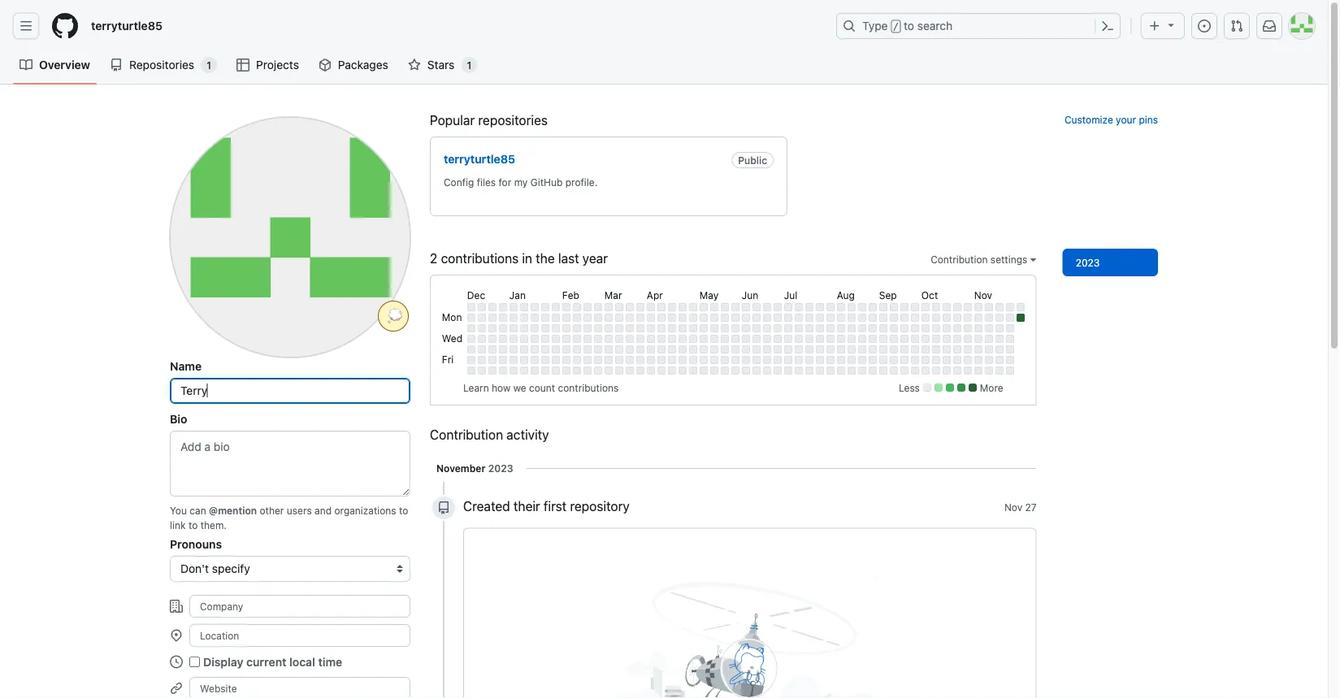 Task type: vqa. For each thing, say whether or not it's contained in the screenshot.
the mortar board icon
no



Task type: describe. For each thing, give the bounding box(es) containing it.
@mention
[[209, 505, 257, 516]]

1 vertical spatial 2023
[[488, 462, 513, 474]]

💭
[[387, 308, 399, 324]]

github
[[531, 176, 563, 188]]

overview link
[[13, 53, 97, 77]]

notifications image
[[1263, 20, 1276, 33]]

2
[[430, 251, 438, 266]]

name
[[170, 359, 202, 373]]

created their first repository
[[463, 498, 630, 514]]

0 horizontal spatial terryturtle85 link
[[85, 13, 169, 39]]

Bio text field
[[170, 431, 410, 497]]

1 for repositories
[[207, 59, 211, 71]]

💭 button
[[385, 308, 402, 324]]

bio
[[170, 412, 187, 425]]

last
[[558, 251, 579, 266]]

organizations
[[334, 505, 396, 516]]

may
[[700, 289, 719, 301]]

contribution settings
[[931, 253, 1030, 265]]

Company field
[[189, 595, 410, 618]]

link
[[170, 519, 186, 531]]

year
[[583, 251, 608, 266]]

how
[[492, 382, 511, 393]]

config
[[444, 176, 474, 188]]

other
[[260, 505, 284, 516]]

plus image
[[1148, 20, 1161, 33]]

time
[[318, 655, 342, 669]]

we
[[513, 382, 526, 393]]

jun
[[742, 289, 759, 301]]

settings
[[991, 253, 1028, 265]]

packages link
[[312, 53, 395, 77]]

1 vertical spatial terryturtle85 link
[[444, 152, 515, 166]]

book image
[[20, 59, 33, 72]]

november 2023
[[436, 462, 513, 474]]

contribution settings button
[[931, 252, 1037, 266]]

type
[[862, 19, 888, 33]]

can
[[190, 505, 206, 516]]

my
[[514, 176, 528, 188]]

the
[[536, 251, 555, 266]]

stars
[[427, 58, 455, 72]]

oct
[[922, 289, 938, 301]]

customize
[[1065, 114, 1113, 125]]

2023 link
[[1063, 249, 1158, 276]]

Name field
[[170, 378, 410, 404]]

count
[[529, 382, 555, 393]]

and
[[315, 505, 332, 516]]

jan
[[509, 289, 526, 301]]

link image
[[170, 682, 183, 695]]

their
[[514, 498, 540, 514]]

less
[[899, 382, 920, 393]]

november
[[436, 462, 486, 474]]

for
[[499, 176, 511, 188]]

congratulations on your first repository! image
[[547, 542, 953, 698]]

first
[[544, 498, 567, 514]]

public
[[738, 154, 767, 166]]

contribution activity
[[430, 427, 549, 442]]

contribution for contribution activity
[[430, 427, 503, 442]]

terryturtle85 for bottommost terryturtle85 link
[[444, 152, 515, 166]]

change your avatar image
[[170, 117, 410, 358]]

clock image
[[170, 656, 183, 669]]

dec
[[467, 289, 485, 301]]

0 vertical spatial contributions
[[441, 251, 519, 266]]

star image
[[408, 59, 421, 72]]

learn
[[463, 382, 489, 393]]

popular repositories
[[430, 113, 548, 128]]

activity
[[507, 427, 549, 442]]

repositories
[[129, 58, 194, 72]]

nov for nov
[[974, 289, 992, 301]]

current
[[246, 655, 287, 669]]

issue opened image
[[1198, 20, 1211, 33]]

Website field
[[189, 677, 410, 698]]

grid containing dec
[[440, 285, 1027, 377]]



Task type: locate. For each thing, give the bounding box(es) containing it.
apr
[[647, 289, 663, 301]]

contribution up oct
[[931, 253, 988, 265]]

to right the link
[[188, 519, 198, 531]]

2 1 from the left
[[467, 59, 472, 71]]

terryturtle85
[[91, 19, 162, 33], [444, 152, 515, 166]]

contribution
[[931, 253, 988, 265], [430, 427, 503, 442]]

/
[[893, 21, 899, 33]]

fri
[[442, 353, 454, 365]]

terryturtle85 for terryturtle85 link to the left
[[91, 19, 162, 33]]

created
[[463, 498, 510, 514]]

terryturtle85 link up files
[[444, 152, 515, 166]]

terryturtle85 up files
[[444, 152, 515, 166]]

pronouns
[[170, 537, 222, 551]]

contributions
[[441, 251, 519, 266], [558, 382, 619, 393]]

your
[[1116, 114, 1136, 125]]

1 horizontal spatial terryturtle85
[[444, 152, 515, 166]]

other users and organizations to link to them.
[[170, 505, 408, 531]]

sep
[[879, 289, 897, 301]]

contribution inside popup button
[[931, 253, 988, 265]]

contribution for contribution settings
[[931, 253, 988, 265]]

them.
[[200, 519, 227, 531]]

homepage image
[[52, 13, 78, 39]]

nov left 27
[[1005, 502, 1023, 513]]

1 vertical spatial contributions
[[558, 382, 619, 393]]

1 vertical spatial contribution
[[430, 427, 503, 442]]

projects
[[256, 58, 299, 72]]

to right organizations at the left of page
[[399, 505, 408, 516]]

mar
[[605, 289, 622, 301]]

profile.
[[565, 176, 598, 188]]

display current local time
[[203, 655, 342, 669]]

Location field
[[189, 624, 410, 647]]

1 right stars
[[467, 59, 472, 71]]

terryturtle85 link up repo icon
[[85, 13, 169, 39]]

0 vertical spatial terryturtle85 link
[[85, 13, 169, 39]]

0 horizontal spatial terryturtle85
[[91, 19, 162, 33]]

location image
[[170, 629, 183, 642]]

nov inside nov 27 link
[[1005, 502, 1023, 513]]

table image
[[237, 59, 250, 72]]

0 horizontal spatial to
[[188, 519, 198, 531]]

projects link
[[230, 53, 306, 77]]

0 vertical spatial to
[[904, 19, 914, 33]]

0 horizontal spatial contribution
[[430, 427, 503, 442]]

2 vertical spatial to
[[188, 519, 198, 531]]

packages
[[338, 58, 388, 72]]

0 vertical spatial nov
[[974, 289, 992, 301]]

terryturtle85 link
[[85, 13, 169, 39], [444, 152, 515, 166]]

users
[[287, 505, 312, 516]]

1 vertical spatial terryturtle85
[[444, 152, 515, 166]]

1 vertical spatial to
[[399, 505, 408, 516]]

nov 27 link
[[1005, 500, 1037, 515]]

package image
[[319, 59, 332, 72]]

mon
[[442, 311, 462, 323]]

nov
[[974, 289, 992, 301], [1005, 502, 1023, 513]]

2023 down the contribution activity on the left of the page
[[488, 462, 513, 474]]

config files for my github profile.
[[444, 176, 598, 188]]

to
[[904, 19, 914, 33], [399, 505, 408, 516], [188, 519, 198, 531]]

nov for nov 27
[[1005, 502, 1023, 513]]

nov down contribution settings popup button
[[974, 289, 992, 301]]

repo image
[[437, 501, 450, 514]]

2023
[[1076, 257, 1100, 268], [488, 462, 513, 474]]

1 horizontal spatial 2023
[[1076, 257, 1100, 268]]

1 horizontal spatial to
[[399, 505, 408, 516]]

wed
[[442, 332, 463, 344]]

type / to search
[[862, 19, 953, 33]]

repo image
[[110, 59, 123, 72]]

triangle down image
[[1165, 18, 1178, 31]]

0 horizontal spatial nov
[[974, 289, 992, 301]]

0 horizontal spatial 2023
[[488, 462, 513, 474]]

1 1 from the left
[[207, 59, 211, 71]]

in
[[522, 251, 532, 266]]

more
[[980, 382, 1004, 393]]

2023 inside 2023 link
[[1076, 257, 1100, 268]]

popular
[[430, 113, 475, 128]]

0 horizontal spatial 1
[[207, 59, 211, 71]]

1 vertical spatial nov
[[1005, 502, 1023, 513]]

organization image
[[170, 600, 183, 613]]

1 left table icon
[[207, 59, 211, 71]]

feb
[[562, 289, 579, 301]]

cell
[[467, 303, 475, 311], [478, 303, 486, 311], [488, 303, 496, 311], [499, 303, 507, 311], [509, 303, 518, 311], [520, 303, 528, 311], [531, 303, 539, 311], [541, 303, 549, 311], [552, 303, 560, 311], [562, 303, 570, 311], [573, 303, 581, 311], [583, 303, 592, 311], [594, 303, 602, 311], [605, 303, 613, 311], [615, 303, 623, 311], [626, 303, 634, 311], [636, 303, 644, 311], [647, 303, 655, 311], [657, 303, 666, 311], [668, 303, 676, 311], [679, 303, 687, 311], [689, 303, 697, 311], [700, 303, 708, 311], [710, 303, 718, 311], [721, 303, 729, 311], [731, 303, 739, 311], [742, 303, 750, 311], [752, 303, 761, 311], [763, 303, 771, 311], [774, 303, 782, 311], [784, 303, 792, 311], [795, 303, 803, 311], [805, 303, 813, 311], [816, 303, 824, 311], [826, 303, 835, 311], [837, 303, 845, 311], [848, 303, 856, 311], [858, 303, 866, 311], [869, 303, 877, 311], [879, 303, 887, 311], [890, 303, 898, 311], [900, 303, 909, 311], [911, 303, 919, 311], [922, 303, 930, 311], [932, 303, 940, 311], [943, 303, 951, 311], [953, 303, 961, 311], [964, 303, 972, 311], [974, 303, 983, 311], [985, 303, 993, 311], [996, 303, 1004, 311], [1006, 303, 1014, 311], [1017, 303, 1025, 311], [467, 314, 475, 322], [478, 314, 486, 322], [488, 314, 496, 322], [499, 314, 507, 322], [509, 314, 518, 322], [520, 314, 528, 322], [531, 314, 539, 322], [541, 314, 549, 322], [552, 314, 560, 322], [562, 314, 570, 322], [573, 314, 581, 322], [583, 314, 592, 322], [594, 314, 602, 322], [605, 314, 613, 322], [615, 314, 623, 322], [626, 314, 634, 322], [636, 314, 644, 322], [647, 314, 655, 322], [657, 314, 666, 322], [668, 314, 676, 322], [679, 314, 687, 322], [689, 314, 697, 322], [700, 314, 708, 322], [710, 314, 718, 322], [721, 314, 729, 322], [731, 314, 739, 322], [742, 314, 750, 322], [752, 314, 761, 322], [763, 314, 771, 322], [774, 314, 782, 322], [784, 314, 792, 322], [795, 314, 803, 322], [805, 314, 813, 322], [816, 314, 824, 322], [826, 314, 835, 322], [837, 314, 845, 322], [848, 314, 856, 322], [858, 314, 866, 322], [869, 314, 877, 322], [879, 314, 887, 322], [890, 314, 898, 322], [900, 314, 909, 322], [911, 314, 919, 322], [922, 314, 930, 322], [932, 314, 940, 322], [943, 314, 951, 322], [953, 314, 961, 322], [964, 314, 972, 322], [974, 314, 983, 322], [985, 314, 993, 322], [996, 314, 1004, 322], [1006, 314, 1014, 322], [1017, 314, 1025, 322], [467, 324, 475, 332], [478, 324, 486, 332], [488, 324, 496, 332], [499, 324, 507, 332], [509, 324, 518, 332], [520, 324, 528, 332], [531, 324, 539, 332], [541, 324, 549, 332], [552, 324, 560, 332], [562, 324, 570, 332], [573, 324, 581, 332], [583, 324, 592, 332], [594, 324, 602, 332], [605, 324, 613, 332], [615, 324, 623, 332], [626, 324, 634, 332], [636, 324, 644, 332], [647, 324, 655, 332], [657, 324, 666, 332], [668, 324, 676, 332], [679, 324, 687, 332], [689, 324, 697, 332], [700, 324, 708, 332], [710, 324, 718, 332], [731, 324, 739, 332], [742, 324, 750, 332], [752, 324, 761, 332], [763, 324, 771, 332], [774, 324, 782, 332], [784, 324, 792, 332], [795, 324, 803, 332], [805, 324, 813, 332], [816, 324, 824, 332], [826, 324, 835, 332], [837, 324, 845, 332], [848, 324, 856, 332], [858, 324, 866, 332], [869, 324, 877, 332], [879, 324, 887, 332], [900, 324, 909, 332], [911, 324, 919, 332], [922, 324, 930, 332], [932, 324, 940, 332], [943, 324, 951, 332], [953, 324, 961, 332], [964, 324, 972, 332], [974, 324, 983, 332], [985, 324, 993, 332], [996, 324, 1004, 332], [1006, 324, 1014, 332], [467, 335, 475, 343], [478, 335, 486, 343], [488, 335, 496, 343], [499, 335, 507, 343], [509, 335, 518, 343], [520, 335, 528, 343], [531, 335, 539, 343], [541, 335, 549, 343], [552, 335, 560, 343], [562, 335, 570, 343], [573, 335, 581, 343], [583, 335, 592, 343], [594, 335, 602, 343], [605, 335, 613, 343], [615, 335, 623, 343], [626, 335, 634, 343], [636, 335, 644, 343], [647, 335, 655, 343], [657, 335, 666, 343], [668, 335, 676, 343], [679, 335, 687, 343], [689, 335, 697, 343], [700, 335, 708, 343], [710, 335, 718, 343], [721, 335, 729, 343], [731, 335, 739, 343], [742, 335, 750, 343], [752, 335, 761, 343], [763, 335, 771, 343], [774, 335, 782, 343], [784, 335, 792, 343], [795, 335, 803, 343], [805, 335, 813, 343], [816, 335, 824, 343], [826, 335, 835, 343], [837, 335, 845, 343], [848, 335, 856, 343], [858, 335, 866, 343], [869, 335, 877, 343], [879, 335, 887, 343], [890, 335, 898, 343], [900, 335, 909, 343], [911, 335, 919, 343], [922, 335, 930, 343], [932, 335, 940, 343], [943, 335, 951, 343], [953, 335, 961, 343], [964, 335, 972, 343], [974, 335, 983, 343], [985, 335, 993, 343], [996, 335, 1004, 343], [1006, 335, 1014, 343], [467, 345, 475, 353], [478, 345, 486, 353], [488, 345, 496, 353], [499, 345, 507, 353], [509, 345, 518, 353], [520, 345, 528, 353], [531, 345, 539, 353], [541, 345, 549, 353], [552, 345, 560, 353], [562, 345, 570, 353], [573, 345, 581, 353], [583, 345, 592, 353], [594, 345, 602, 353], [605, 345, 613, 353], [615, 345, 623, 353], [626, 345, 634, 353], [636, 345, 644, 353], [647, 345, 655, 353], [657, 345, 666, 353], [668, 345, 676, 353], [679, 345, 687, 353], [689, 345, 697, 353], [700, 345, 708, 353], [710, 345, 718, 353], [721, 345, 729, 353], [731, 345, 739, 353], [742, 345, 750, 353], [752, 345, 761, 353], [763, 345, 771, 353], [774, 345, 782, 353], [784, 345, 792, 353], [795, 345, 803, 353], [805, 345, 813, 353], [816, 345, 824, 353], [826, 345, 835, 353], [837, 345, 845, 353], [848, 345, 856, 353], [858, 345, 866, 353], [869, 345, 877, 353], [879, 345, 887, 353], [890, 345, 898, 353], [900, 345, 909, 353], [911, 345, 919, 353], [922, 345, 930, 353], [932, 345, 940, 353], [943, 345, 951, 353], [953, 345, 961, 353], [964, 345, 972, 353], [974, 345, 983, 353], [985, 345, 993, 353], [996, 345, 1004, 353], [1006, 345, 1014, 353], [467, 356, 475, 364], [478, 356, 486, 364], [488, 356, 496, 364], [499, 356, 507, 364], [509, 356, 518, 364], [520, 356, 528, 364], [531, 356, 539, 364], [541, 356, 549, 364], [552, 356, 560, 364], [562, 356, 570, 364], [573, 356, 581, 364], [583, 356, 592, 364], [594, 356, 602, 364], [605, 356, 613, 364], [615, 356, 623, 364], [626, 356, 634, 364], [636, 356, 644, 364], [647, 356, 655, 364], [657, 356, 666, 364], [668, 356, 676, 364], [679, 356, 687, 364], [689, 356, 697, 364], [700, 356, 708, 364], [710, 356, 718, 364], [721, 356, 729, 364], [731, 356, 739, 364], [742, 356, 750, 364], [752, 356, 761, 364], [763, 356, 771, 364], [774, 356, 782, 364], [784, 356, 792, 364], [795, 356, 803, 364], [805, 356, 813, 364], [816, 356, 824, 364], [826, 356, 835, 364], [837, 356, 845, 364], [848, 356, 856, 364], [858, 356, 866, 364], [869, 356, 877, 364], [879, 356, 887, 364], [890, 356, 898, 364], [900, 356, 909, 364], [911, 356, 919, 364], [922, 356, 930, 364], [932, 356, 940, 364], [943, 356, 951, 364], [953, 356, 961, 364], [964, 356, 972, 364], [974, 356, 983, 364], [985, 356, 993, 364], [996, 356, 1004, 364], [1006, 356, 1014, 364], [467, 366, 475, 375], [478, 366, 486, 375], [488, 366, 496, 375], [499, 366, 507, 375], [509, 366, 518, 375], [520, 366, 528, 375], [531, 366, 539, 375], [541, 366, 549, 375], [552, 366, 560, 375], [562, 366, 570, 375], [573, 366, 581, 375], [583, 366, 592, 375], [605, 366, 613, 375], [615, 366, 623, 375], [626, 366, 634, 375], [636, 366, 644, 375], [647, 366, 655, 375], [657, 366, 666, 375], [668, 366, 676, 375], [679, 366, 687, 375], [689, 366, 697, 375], [700, 366, 708, 375], [710, 366, 718, 375], [721, 366, 729, 375], [731, 366, 739, 375], [742, 366, 750, 375], [752, 366, 761, 375], [763, 366, 771, 375], [774, 366, 782, 375], [784, 366, 792, 375], [795, 366, 803, 375], [805, 366, 813, 375], [816, 366, 824, 375], [826, 366, 835, 375], [837, 366, 845, 375], [848, 366, 856, 375], [858, 366, 866, 375], [869, 366, 877, 375], [879, 366, 887, 375], [900, 366, 909, 375], [911, 366, 919, 375], [922, 366, 930, 375], [932, 366, 940, 375], [943, 366, 951, 375], [953, 366, 961, 375], [964, 366, 972, 375], [974, 366, 983, 375], [985, 366, 993, 375], [996, 366, 1004, 375], [1006, 366, 1014, 375]]

1 horizontal spatial contribution
[[931, 253, 988, 265]]

learn how we count contributions link
[[463, 382, 619, 393]]

0 vertical spatial 2023
[[1076, 257, 1100, 268]]

0 vertical spatial terryturtle85
[[91, 19, 162, 33]]

Display current local time checkbox
[[189, 657, 200, 667]]

local
[[289, 655, 315, 669]]

2 horizontal spatial to
[[904, 19, 914, 33]]

repositories
[[478, 113, 548, 128]]

1 horizontal spatial contributions
[[558, 382, 619, 393]]

repository
[[570, 498, 630, 514]]

git pull request image
[[1231, 20, 1244, 33]]

27
[[1025, 502, 1037, 513]]

contributions up dec in the top of the page
[[441, 251, 519, 266]]

1 horizontal spatial nov
[[1005, 502, 1023, 513]]

contribution up november
[[430, 427, 503, 442]]

contributions right count
[[558, 382, 619, 393]]

1
[[207, 59, 211, 71], [467, 59, 472, 71]]

terryturtle85 inside terryturtle85 link
[[91, 19, 162, 33]]

1 horizontal spatial 1
[[467, 59, 472, 71]]

0 horizontal spatial contributions
[[441, 251, 519, 266]]

to right / at the right top
[[904, 19, 914, 33]]

aug
[[837, 289, 855, 301]]

overview
[[39, 58, 90, 72]]

0 vertical spatial contribution
[[931, 253, 988, 265]]

files
[[477, 176, 496, 188]]

grid
[[440, 285, 1027, 377]]

search
[[917, 19, 953, 33]]

pins
[[1139, 114, 1158, 125]]

2       contributions         in the last year
[[430, 251, 608, 266]]

learn how we count contributions
[[463, 382, 619, 393]]

you can @mention
[[170, 505, 257, 516]]

jul
[[784, 289, 798, 301]]

nov 27
[[1005, 502, 1037, 513]]

1 horizontal spatial terryturtle85 link
[[444, 152, 515, 166]]

customize your pins
[[1065, 114, 1158, 125]]

terryturtle85 up repo icon
[[91, 19, 162, 33]]

you
[[170, 505, 187, 516]]

display
[[203, 655, 243, 669]]

2023 right settings at the right top of the page
[[1076, 257, 1100, 268]]

1 for stars
[[467, 59, 472, 71]]

command palette image
[[1101, 20, 1114, 33]]



